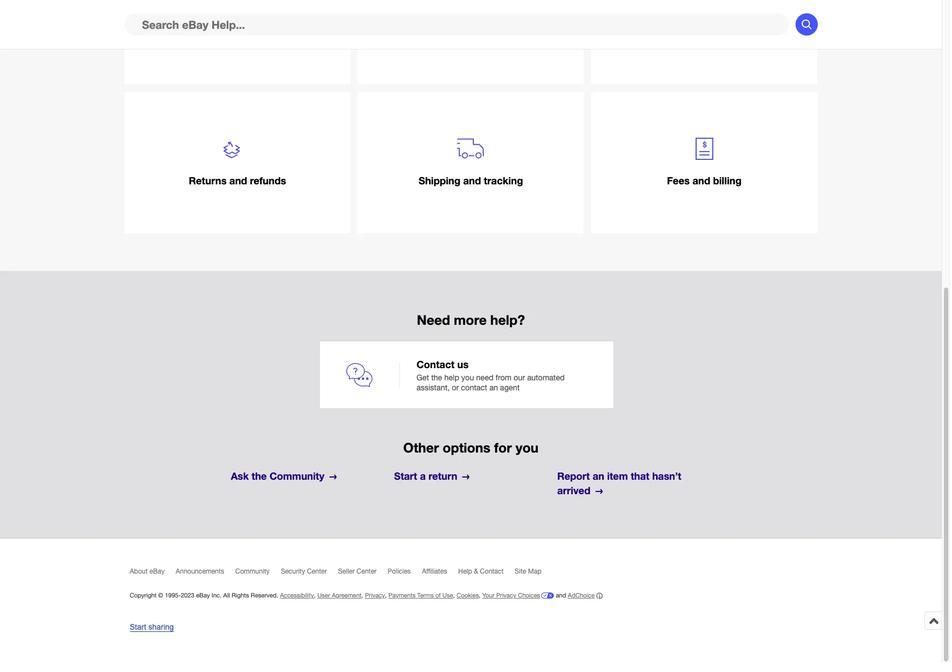 Task type: locate. For each thing, give the bounding box(es) containing it.
,
[[314, 593, 316, 599], [362, 593, 363, 599], [385, 593, 387, 599], [453, 593, 455, 599], [479, 593, 481, 599]]

site
[[515, 568, 526, 576]]

, left your
[[479, 593, 481, 599]]

start left a
[[394, 470, 417, 483]]

0 vertical spatial community
[[270, 470, 324, 483]]

returns
[[189, 175, 227, 187]]

1 horizontal spatial ebay
[[196, 593, 210, 599]]

and inside "link"
[[229, 175, 247, 187]]

start inside button
[[130, 623, 146, 632]]

contact us get the help you need from our automated assistant, or contact an agent
[[417, 359, 565, 393]]

0 vertical spatial you
[[461, 373, 474, 382]]

, left privacy 'link'
[[362, 593, 363, 599]]

cookies
[[457, 593, 479, 599]]

center right security
[[307, 568, 327, 576]]

report
[[557, 470, 590, 483]]

us
[[457, 359, 469, 371]]

0 horizontal spatial contact
[[417, 359, 455, 371]]

center for security center
[[307, 568, 327, 576]]

center
[[307, 568, 327, 576], [357, 568, 377, 576]]

an down need
[[490, 384, 498, 393]]

ebay
[[150, 568, 165, 576], [196, 593, 210, 599]]

about
[[130, 568, 148, 576]]

start left the sharing
[[130, 623, 146, 632]]

user
[[317, 593, 330, 599]]

ebay left inc.
[[196, 593, 210, 599]]

adchoice link
[[568, 593, 603, 600]]

3 , from the left
[[385, 593, 387, 599]]

the inside contact us get the help you need from our automated assistant, or contact an agent
[[431, 373, 442, 382]]

of
[[436, 593, 441, 599]]

1 , from the left
[[314, 593, 316, 599]]

security center
[[281, 568, 327, 576]]

agreement
[[332, 593, 362, 599]]

center right seller at the left bottom of the page
[[357, 568, 377, 576]]

1 horizontal spatial an
[[593, 470, 604, 483]]

2 center from the left
[[357, 568, 377, 576]]

1 privacy from the left
[[365, 593, 385, 599]]

0 horizontal spatial start
[[130, 623, 146, 632]]

1 vertical spatial ebay
[[196, 593, 210, 599]]

selling link
[[358, 0, 584, 85]]

1 horizontal spatial privacy
[[496, 593, 516, 599]]

announcements
[[176, 568, 224, 576]]

contact
[[461, 384, 487, 393]]

inc.
[[212, 593, 222, 599]]

0 horizontal spatial ebay
[[150, 568, 165, 576]]

you
[[461, 373, 474, 382], [516, 440, 539, 456]]

site map link
[[515, 568, 553, 581]]

1 horizontal spatial center
[[357, 568, 377, 576]]

0 vertical spatial start
[[394, 470, 417, 483]]

sharing
[[148, 623, 174, 632]]

1 vertical spatial an
[[593, 470, 604, 483]]

, left cookies link
[[453, 593, 455, 599]]

0 vertical spatial ebay
[[150, 568, 165, 576]]

privacy right your
[[496, 593, 516, 599]]

start
[[394, 470, 417, 483], [130, 623, 146, 632]]

0 horizontal spatial the
[[252, 470, 267, 483]]

and for returns
[[229, 175, 247, 187]]

contact right &
[[480, 568, 504, 576]]

privacy
[[365, 593, 385, 599], [496, 593, 516, 599]]

1 vertical spatial contact
[[480, 568, 504, 576]]

or
[[452, 384, 459, 393]]

help?
[[491, 313, 525, 328]]

privacy link
[[365, 593, 385, 599]]

1 horizontal spatial you
[[516, 440, 539, 456]]

0 vertical spatial the
[[431, 373, 442, 382]]

the right ask
[[252, 470, 267, 483]]

start for start a return
[[394, 470, 417, 483]]

1 vertical spatial start
[[130, 623, 146, 632]]

Search eBay Help... text field
[[124, 13, 789, 36]]

1 horizontal spatial contact
[[480, 568, 504, 576]]

hasn't
[[652, 470, 682, 483]]

you right for in the bottom of the page
[[516, 440, 539, 456]]

1 horizontal spatial start
[[394, 470, 417, 483]]

you inside contact us get the help you need from our automated assistant, or contact an agent
[[461, 373, 474, 382]]

community
[[270, 470, 324, 483], [235, 568, 270, 576]]

shipping and tracking
[[419, 175, 523, 187]]

privacy down "seller center" link
[[365, 593, 385, 599]]

2 privacy from the left
[[496, 593, 516, 599]]

1 vertical spatial community
[[235, 568, 270, 576]]

1 vertical spatial the
[[252, 470, 267, 483]]

1 horizontal spatial the
[[431, 373, 442, 382]]

&
[[474, 568, 478, 576]]

you up contact
[[461, 373, 474, 382]]

an left item
[[593, 470, 604, 483]]

0 horizontal spatial center
[[307, 568, 327, 576]]

0 horizontal spatial privacy
[[365, 593, 385, 599]]

0 horizontal spatial an
[[490, 384, 498, 393]]

other
[[403, 440, 439, 456]]

ebay right about
[[150, 568, 165, 576]]

0 vertical spatial contact
[[417, 359, 455, 371]]

start sharing
[[130, 623, 174, 632]]

payments
[[389, 593, 416, 599]]

the up assistant,
[[431, 373, 442, 382]]

seller
[[338, 568, 355, 576]]

the inside "link"
[[252, 470, 267, 483]]

seller center
[[338, 568, 377, 576]]

help
[[458, 568, 472, 576]]

1 center from the left
[[307, 568, 327, 576]]

returns and refunds link
[[124, 92, 351, 234]]

from
[[496, 373, 512, 382]]

, left payments
[[385, 593, 387, 599]]

for
[[494, 440, 512, 456]]

0 vertical spatial an
[[490, 384, 498, 393]]

and left tracking
[[463, 175, 481, 187]]

the
[[431, 373, 442, 382], [252, 470, 267, 483]]

help
[[444, 373, 459, 382]]

an inside report an item that hasn't arrived
[[593, 470, 604, 483]]

contact up get
[[417, 359, 455, 371]]

and left 'refunds' at top
[[229, 175, 247, 187]]

about ebay link
[[130, 568, 176, 581]]

, left user
[[314, 593, 316, 599]]

and for fees
[[693, 175, 711, 187]]

and
[[229, 175, 247, 187], [463, 175, 481, 187], [693, 175, 711, 187], [556, 593, 566, 599]]

shipping
[[419, 175, 461, 187]]

security center link
[[281, 568, 338, 581]]

and right fees
[[693, 175, 711, 187]]

your privacy choices link
[[482, 593, 554, 599]]

contact
[[417, 359, 455, 371], [480, 568, 504, 576]]

0 horizontal spatial you
[[461, 373, 474, 382]]



Task type: describe. For each thing, give the bounding box(es) containing it.
selling
[[455, 26, 487, 38]]

a
[[420, 470, 426, 483]]

start for start sharing
[[130, 623, 146, 632]]

need more help?
[[417, 313, 525, 328]]

our
[[514, 373, 525, 382]]

community link
[[235, 568, 281, 581]]

buying
[[221, 26, 254, 38]]

map
[[528, 568, 542, 576]]

help & contact link
[[458, 568, 515, 581]]

your
[[482, 593, 495, 599]]

options
[[443, 440, 491, 456]]

about ebay
[[130, 568, 165, 576]]

report an item that hasn't arrived link
[[557, 470, 711, 499]]

policies link
[[388, 568, 422, 581]]

other options for you
[[403, 440, 539, 456]]

adchoice
[[568, 593, 595, 599]]

2 , from the left
[[362, 593, 363, 599]]

billing
[[713, 175, 742, 187]]

2023
[[181, 593, 194, 599]]

account link
[[591, 0, 818, 85]]

payments terms of use link
[[389, 593, 453, 599]]

start sharing button
[[130, 623, 174, 633]]

accessibility
[[280, 593, 314, 599]]

assistant,
[[417, 384, 450, 393]]

use
[[443, 593, 453, 599]]

start a return link
[[394, 470, 548, 484]]

help & contact
[[458, 568, 504, 576]]

contact inside contact us get the help you need from our automated assistant, or contact an agent
[[417, 359, 455, 371]]

tracking
[[484, 175, 523, 187]]

that
[[631, 470, 650, 483]]

affiliates
[[422, 568, 447, 576]]

start a return
[[394, 470, 458, 483]]

security
[[281, 568, 305, 576]]

5 , from the left
[[479, 593, 481, 599]]

all
[[223, 593, 230, 599]]

seller center link
[[338, 568, 388, 581]]

community inside "link"
[[270, 470, 324, 483]]

rights
[[232, 593, 249, 599]]

refunds
[[250, 175, 286, 187]]

announcements link
[[176, 568, 235, 581]]

ask the community
[[231, 470, 324, 483]]

get
[[417, 373, 429, 382]]

need
[[476, 373, 494, 382]]

need
[[417, 313, 450, 328]]

1995-
[[165, 593, 181, 599]]

terms
[[417, 593, 434, 599]]

returns and refunds
[[189, 175, 286, 187]]

automated
[[527, 373, 565, 382]]

shipping and tracking link
[[358, 92, 584, 234]]

4 , from the left
[[453, 593, 455, 599]]

and for shipping
[[463, 175, 481, 187]]

fees and billing link
[[591, 92, 818, 234]]

choices
[[518, 593, 540, 599]]

fees and billing
[[667, 175, 742, 187]]

an inside contact us get the help you need from our automated assistant, or contact an agent
[[490, 384, 498, 393]]

copyright © 1995-2023 ebay inc. all rights reserved. accessibility , user agreement , privacy , payments terms of use , cookies , your privacy choices
[[130, 593, 540, 599]]

account
[[685, 26, 724, 38]]

and adchoice
[[554, 593, 595, 599]]

ask
[[231, 470, 249, 483]]

item
[[607, 470, 628, 483]]

affiliates link
[[422, 568, 458, 581]]

arrived
[[557, 485, 591, 497]]

center for seller center
[[357, 568, 377, 576]]

buying link
[[124, 0, 351, 85]]

accessibility link
[[280, 593, 314, 599]]

report an item that hasn't arrived
[[557, 470, 682, 497]]

site map
[[515, 568, 542, 576]]

cookies link
[[457, 593, 479, 599]]

contact inside help & contact link
[[480, 568, 504, 576]]

©
[[158, 593, 163, 599]]

fees
[[667, 175, 690, 187]]

more
[[454, 313, 487, 328]]

user agreement link
[[317, 593, 362, 599]]

return
[[429, 470, 458, 483]]

and left adchoice
[[556, 593, 566, 599]]

1 vertical spatial you
[[516, 440, 539, 456]]

agent
[[500, 384, 520, 393]]

policies
[[388, 568, 411, 576]]



Task type: vqa. For each thing, say whether or not it's contained in the screenshot.
billing
yes



